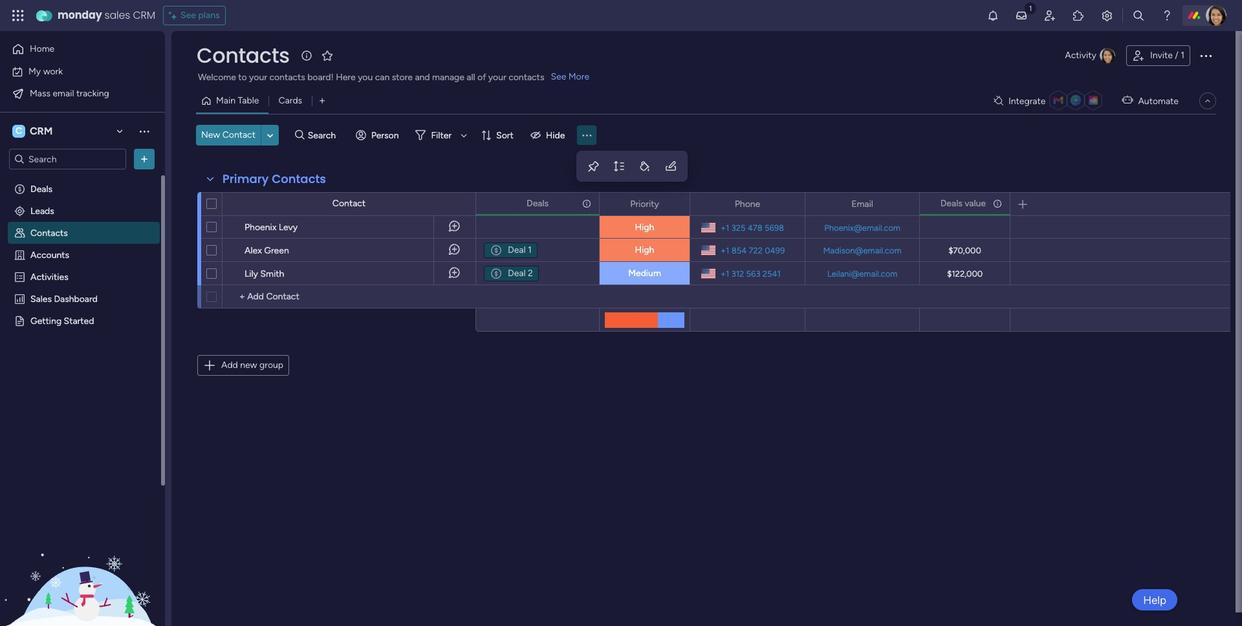 Task type: vqa. For each thing, say whether or not it's contained in the screenshot.
the Files element
no



Task type: describe. For each thing, give the bounding box(es) containing it.
emails settings image
[[1101, 9, 1114, 22]]

sales dashboard
[[30, 293, 98, 304]]

search everything image
[[1133, 9, 1146, 22]]

started
[[64, 315, 94, 326]]

deal for deal 2
[[508, 268, 526, 279]]

add
[[221, 360, 238, 371]]

levy
[[279, 222, 298, 233]]

lily
[[245, 269, 258, 280]]

filter button
[[411, 125, 472, 146]]

1 your from the left
[[249, 72, 267, 83]]

of
[[478, 72, 486, 83]]

angle down image
[[267, 130, 273, 140]]

integrate
[[1009, 95, 1046, 106]]

mass email tracking button
[[8, 83, 139, 104]]

cards button
[[269, 91, 312, 111]]

automate
[[1139, 95, 1179, 106]]

svg image
[[490, 267, 503, 280]]

phoenix@email.com link
[[822, 223, 904, 233]]

primary contacts
[[223, 171, 326, 187]]

store
[[392, 72, 413, 83]]

all
[[467, 72, 476, 83]]

2 your from the left
[[489, 72, 507, 83]]

accounts
[[30, 249, 69, 260]]

hide
[[546, 130, 565, 141]]

/
[[1176, 50, 1179, 61]]

Primary Contacts field
[[219, 171, 330, 188]]

2541
[[763, 269, 781, 279]]

here
[[336, 72, 356, 83]]

invite members image
[[1044, 9, 1057, 22]]

priority
[[631, 198, 660, 209]]

monday sales crm
[[58, 8, 155, 23]]

1 horizontal spatial options image
[[902, 193, 911, 215]]

v2 search image
[[295, 128, 305, 143]]

Priority field
[[627, 197, 663, 211]]

+1 for high
[[721, 223, 730, 233]]

0 horizontal spatial options image
[[138, 153, 151, 166]]

add new group
[[221, 360, 284, 371]]

deal 2 element
[[484, 266, 539, 282]]

1 inside button
[[1182, 50, 1185, 61]]

tracking
[[76, 88, 109, 99]]

deals inside field
[[527, 198, 549, 209]]

0 vertical spatial contacts
[[197, 41, 290, 70]]

my work button
[[8, 61, 139, 82]]

leilani@email.com
[[828, 269, 898, 279]]

column information image for deals value
[[993, 198, 1003, 209]]

new
[[201, 129, 220, 140]]

help button
[[1133, 590, 1178, 611]]

+1 854 722 0499
[[721, 246, 785, 255]]

1 image
[[1025, 1, 1037, 15]]

you
[[358, 72, 373, 83]]

to
[[238, 72, 247, 83]]

deal 1
[[508, 245, 532, 256]]

312
[[732, 269, 745, 279]]

$122,000
[[948, 269, 983, 279]]

activity button
[[1061, 45, 1122, 66]]

lottie animation element
[[0, 496, 165, 627]]

1 high from the top
[[635, 222, 655, 233]]

home
[[30, 43, 55, 54]]

column information image for deals
[[582, 198, 592, 209]]

help image
[[1161, 9, 1174, 22]]

getting
[[30, 315, 62, 326]]

1 contacts from the left
[[270, 72, 305, 83]]

value
[[965, 198, 987, 209]]

list box containing deals
[[0, 175, 165, 507]]

sales
[[30, 293, 52, 304]]

add view image
[[320, 96, 325, 106]]

contacts inside list box
[[30, 227, 68, 238]]

see inside see plans button
[[181, 10, 196, 21]]

cards
[[279, 95, 302, 106]]

group
[[260, 360, 284, 371]]

722
[[749, 246, 763, 255]]

Search field
[[305, 126, 344, 144]]

see inside welcome to your contacts board! here you can store and manage all of your contacts see more
[[551, 71, 567, 82]]

autopilot image
[[1123, 92, 1134, 109]]

sales
[[105, 8, 130, 23]]

arrow down image
[[456, 128, 472, 143]]

mass email tracking
[[30, 88, 109, 99]]

2
[[528, 268, 533, 279]]

and
[[415, 72, 430, 83]]

smith
[[260, 269, 284, 280]]

manage
[[432, 72, 465, 83]]

lottie animation image
[[0, 496, 165, 627]]

main
[[216, 95, 236, 106]]

invite / 1 button
[[1127, 45, 1191, 66]]

show board description image
[[299, 49, 314, 62]]

activities
[[30, 271, 68, 282]]

primary
[[223, 171, 269, 187]]

2 high from the top
[[635, 245, 655, 256]]

Contacts field
[[194, 41, 293, 70]]

can
[[375, 72, 390, 83]]

0499
[[765, 246, 785, 255]]

+1 for medium
[[721, 269, 730, 279]]

email
[[53, 88, 74, 99]]

lily smith
[[245, 269, 284, 280]]

svg image
[[490, 244, 503, 257]]

Email field
[[849, 197, 877, 211]]

select product image
[[12, 9, 25, 22]]

welcome
[[198, 72, 236, 83]]

5698
[[765, 223, 785, 233]]

dapulse integrations image
[[994, 96, 1004, 106]]

workspace options image
[[138, 125, 151, 138]]

deals inside list box
[[30, 183, 52, 194]]

apps image
[[1073, 9, 1086, 22]]



Task type: locate. For each thing, give the bounding box(es) containing it.
see plans
[[181, 10, 220, 21]]

board!
[[308, 72, 334, 83]]

welcome to your contacts board! here you can store and manage all of your contacts see more
[[198, 71, 590, 83]]

1 vertical spatial deal
[[508, 268, 526, 279]]

notifications image
[[987, 9, 1000, 22]]

see plans button
[[163, 6, 226, 25]]

madison@email.com link
[[821, 246, 905, 255]]

crm right workspace icon in the top left of the page
[[30, 125, 53, 137]]

1 vertical spatial contact
[[333, 198, 366, 209]]

leilani@email.com link
[[825, 269, 901, 279]]

public dashboard image
[[14, 293, 26, 305]]

invite / 1
[[1151, 50, 1185, 61]]

c
[[15, 126, 22, 137]]

1 up 2
[[528, 245, 532, 256]]

deal left 2
[[508, 268, 526, 279]]

phoenix levy
[[245, 222, 298, 233]]

column information image right deals field
[[582, 198, 592, 209]]

leads
[[30, 205, 54, 216]]

2 +1 from the top
[[721, 246, 730, 255]]

options image right deals field
[[581, 193, 590, 215]]

option
[[0, 177, 165, 180]]

high down the priority field
[[635, 222, 655, 233]]

1 vertical spatial +1
[[721, 246, 730, 255]]

options image right /
[[1199, 48, 1214, 63]]

your right the to
[[249, 72, 267, 83]]

0 horizontal spatial your
[[249, 72, 267, 83]]

home button
[[8, 39, 139, 60]]

1 horizontal spatial 1
[[1182, 50, 1185, 61]]

main table button
[[196, 91, 269, 111]]

work
[[43, 66, 63, 77]]

0 horizontal spatial options image
[[581, 193, 590, 215]]

invite
[[1151, 50, 1174, 61]]

contacts inside field
[[272, 171, 326, 187]]

+1 left 854
[[721, 246, 730, 255]]

mass
[[30, 88, 51, 99]]

contacts
[[197, 41, 290, 70], [272, 171, 326, 187], [30, 227, 68, 238]]

contact
[[223, 129, 256, 140], [333, 198, 366, 209]]

563
[[747, 269, 761, 279]]

contacts left the see more link
[[509, 72, 545, 83]]

deal 2
[[508, 268, 533, 279]]

+1 325 478 5698 link
[[716, 220, 785, 236]]

1 vertical spatial 1
[[528, 245, 532, 256]]

1 vertical spatial high
[[635, 245, 655, 256]]

help
[[1144, 594, 1167, 607]]

2 horizontal spatial options image
[[992, 193, 1001, 215]]

1 inside 'element'
[[528, 245, 532, 256]]

1 horizontal spatial contacts
[[509, 72, 545, 83]]

deals up deal 1
[[527, 198, 549, 209]]

0 vertical spatial crm
[[133, 8, 155, 23]]

see left 'more'
[[551, 71, 567, 82]]

medium
[[629, 268, 661, 279]]

0 horizontal spatial contact
[[223, 129, 256, 140]]

2 column information image from the left
[[993, 198, 1003, 209]]

0 vertical spatial +1
[[721, 223, 730, 233]]

options image down workspace options image
[[138, 153, 151, 166]]

Search in workspace field
[[27, 152, 108, 167]]

2 vertical spatial contacts
[[30, 227, 68, 238]]

see
[[181, 10, 196, 21], [551, 71, 567, 82]]

high up medium
[[635, 245, 655, 256]]

+1 854 722 0499 link
[[716, 242, 785, 259]]

inbox image
[[1016, 9, 1029, 22]]

0 vertical spatial see
[[181, 10, 196, 21]]

+1 312 563 2541 link
[[716, 266, 781, 282]]

deal for deal 1
[[508, 245, 526, 256]]

list box
[[0, 175, 165, 507]]

contacts
[[270, 72, 305, 83], [509, 72, 545, 83]]

1 horizontal spatial contact
[[333, 198, 366, 209]]

+1 312 563 2541
[[721, 269, 781, 279]]

1 vertical spatial crm
[[30, 125, 53, 137]]

2 vertical spatial +1
[[721, 269, 730, 279]]

phone
[[735, 198, 761, 209]]

add new group button
[[197, 355, 289, 376]]

dashboard
[[54, 293, 98, 304]]

my
[[28, 66, 41, 77]]

1 horizontal spatial deals
[[527, 198, 549, 209]]

$70,000
[[949, 246, 982, 255]]

deals value
[[941, 198, 987, 209]]

new contact button
[[196, 125, 261, 146]]

contacts up the to
[[197, 41, 290, 70]]

2 horizontal spatial deals
[[941, 198, 963, 209]]

public board image
[[14, 315, 26, 327]]

contact inside button
[[223, 129, 256, 140]]

monday
[[58, 8, 102, 23]]

green
[[264, 245, 289, 256]]

contacts up the cards
[[270, 72, 305, 83]]

main table
[[216, 95, 259, 106]]

1 column information image from the left
[[582, 198, 592, 209]]

phoenix@email.com
[[825, 223, 901, 233]]

crm inside workspace selection element
[[30, 125, 53, 137]]

more
[[569, 71, 590, 82]]

table
[[238, 95, 259, 106]]

1 deal from the top
[[508, 245, 526, 256]]

0 horizontal spatial 1
[[528, 245, 532, 256]]

0 horizontal spatial crm
[[30, 125, 53, 137]]

activity
[[1066, 50, 1097, 61]]

your
[[249, 72, 267, 83], [489, 72, 507, 83]]

hide button
[[525, 125, 573, 146]]

filter
[[431, 130, 452, 141]]

deals inside field
[[941, 198, 963, 209]]

478
[[748, 223, 763, 233]]

plans
[[198, 10, 220, 21]]

crm
[[133, 8, 155, 23], [30, 125, 53, 137]]

deal 1 element
[[484, 243, 538, 258]]

contacts down v2 search icon
[[272, 171, 326, 187]]

deal
[[508, 245, 526, 256], [508, 268, 526, 279]]

column information image right value
[[993, 198, 1003, 209]]

sort button
[[476, 125, 522, 146]]

1 +1 from the top
[[721, 223, 730, 233]]

deal right svg image
[[508, 245, 526, 256]]

+ Add Contact text field
[[229, 289, 470, 305]]

deals up leads
[[30, 183, 52, 194]]

my work
[[28, 66, 63, 77]]

1 vertical spatial see
[[551, 71, 567, 82]]

alex green
[[245, 245, 289, 256]]

add to favorites image
[[321, 49, 334, 62]]

your right 'of'
[[489, 72, 507, 83]]

high
[[635, 222, 655, 233], [635, 245, 655, 256]]

person
[[371, 130, 399, 141]]

1 right /
[[1182, 50, 1185, 61]]

0 horizontal spatial deals
[[30, 183, 52, 194]]

854
[[732, 246, 747, 255]]

see more link
[[550, 71, 591, 84]]

1 horizontal spatial see
[[551, 71, 567, 82]]

alex
[[245, 245, 262, 256]]

deals left value
[[941, 198, 963, 209]]

0 horizontal spatial column information image
[[582, 198, 592, 209]]

Phone field
[[732, 197, 764, 211]]

new
[[240, 360, 257, 371]]

Deals value field
[[938, 196, 990, 211]]

0 vertical spatial deal
[[508, 245, 526, 256]]

getting started
[[30, 315, 94, 326]]

Deals field
[[524, 196, 552, 211]]

email
[[852, 198, 874, 209]]

options image right email field
[[902, 193, 911, 215]]

3 +1 from the top
[[721, 269, 730, 279]]

0 horizontal spatial contacts
[[270, 72, 305, 83]]

options image right the priority field
[[672, 193, 681, 215]]

contacts up accounts
[[30, 227, 68, 238]]

deal inside 'element'
[[508, 245, 526, 256]]

phoenix
[[245, 222, 277, 233]]

sort
[[497, 130, 514, 141]]

1 horizontal spatial crm
[[133, 8, 155, 23]]

1 horizontal spatial options image
[[672, 193, 681, 215]]

options image
[[1199, 48, 1214, 63], [581, 193, 590, 215], [902, 193, 911, 215]]

+1
[[721, 223, 730, 233], [721, 246, 730, 255], [721, 269, 730, 279]]

options image
[[138, 153, 151, 166], [992, 193, 1001, 215], [672, 193, 681, 215]]

workspace selection element
[[12, 124, 55, 139]]

0 vertical spatial high
[[635, 222, 655, 233]]

1 vertical spatial contacts
[[272, 171, 326, 187]]

+1 left 325 on the top right of page
[[721, 223, 730, 233]]

see left plans
[[181, 10, 196, 21]]

workspace image
[[12, 124, 25, 139]]

new contact
[[201, 129, 256, 140]]

0 vertical spatial contact
[[223, 129, 256, 140]]

+1 left 312
[[721, 269, 730, 279]]

2 deal from the top
[[508, 268, 526, 279]]

crm right sales
[[133, 8, 155, 23]]

0 horizontal spatial see
[[181, 10, 196, 21]]

menu image
[[581, 129, 594, 141]]

person button
[[351, 125, 407, 146]]

1 horizontal spatial column information image
[[993, 198, 1003, 209]]

options image right value
[[992, 193, 1001, 215]]

collapse board header image
[[1203, 96, 1214, 106]]

james peterson image
[[1207, 5, 1227, 26]]

0 vertical spatial 1
[[1182, 50, 1185, 61]]

1 horizontal spatial your
[[489, 72, 507, 83]]

column information image
[[582, 198, 592, 209], [993, 198, 1003, 209]]

2 horizontal spatial options image
[[1199, 48, 1214, 63]]

2 contacts from the left
[[509, 72, 545, 83]]



